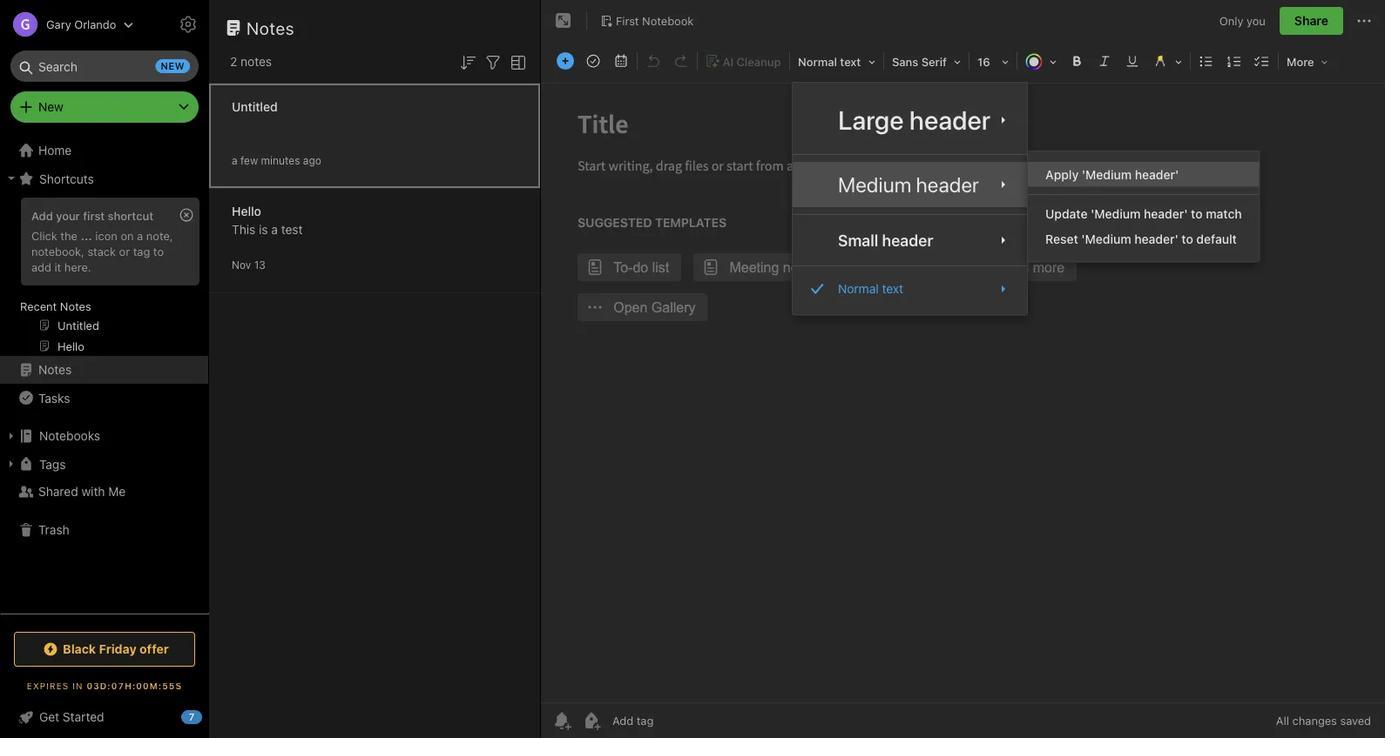 Task type: vqa. For each thing, say whether or not it's contained in the screenshot.
the Normal text link
yes



Task type: locate. For each thing, give the bounding box(es) containing it.
2 vertical spatial header'
[[1135, 232, 1179, 246]]

black friday offer
[[63, 643, 169, 657]]

group inside tree
[[0, 193, 208, 363]]

started
[[63, 711, 104, 725]]

0 vertical spatial 'medium
[[1082, 167, 1132, 182]]

notebook,
[[31, 245, 84, 258]]

apply 'medium header' menu item
[[1028, 162, 1260, 187]]

apply 'medium header' link
[[1028, 162, 1260, 187]]

apply 'medium header'
[[1046, 167, 1179, 182]]

header'
[[1135, 167, 1179, 182], [1144, 207, 1188, 221], [1135, 232, 1179, 246]]

2 horizontal spatial a
[[271, 223, 278, 237]]

first
[[83, 209, 105, 222]]

expires in 03d:07h:00m:55s
[[27, 681, 182, 691]]

get started
[[39, 711, 104, 725]]

or
[[119, 245, 130, 258]]

tags
[[39, 457, 66, 472]]

expand tags image
[[4, 457, 18, 471]]

'medium
[[1082, 167, 1132, 182], [1091, 207, 1141, 221], [1082, 232, 1131, 246]]

new
[[38, 100, 63, 114]]

header down serif
[[910, 105, 991, 135]]

0 vertical spatial header
[[910, 105, 991, 135]]

add
[[31, 260, 51, 273]]

to left match
[[1191, 207, 1203, 221]]

header for large header
[[910, 105, 991, 135]]

[object Object] field
[[793, 162, 1027, 208], [793, 274, 1027, 305]]

Account field
[[0, 7, 134, 42]]

header inside menu item
[[916, 173, 979, 197]]

share button
[[1280, 7, 1343, 35]]

gary orlando
[[46, 18, 116, 31]]

0 vertical spatial normal text
[[798, 55, 861, 68]]

text left sans
[[840, 55, 861, 68]]

'medium right reset
[[1082, 232, 1131, 246]]

2 [object object] field from the top
[[793, 274, 1027, 305]]

share
[[1295, 14, 1329, 28]]

note window element
[[541, 0, 1385, 739]]

notes up tasks
[[38, 363, 72, 377]]

0 vertical spatial text
[[840, 55, 861, 68]]

0 vertical spatial normal
[[798, 55, 837, 68]]

nov 13
[[232, 259, 266, 271]]

a left few
[[232, 155, 238, 167]]

notebooks link
[[0, 423, 208, 450]]

0 vertical spatial [object object] field
[[793, 162, 1027, 208]]

normal inside [object object] field
[[838, 282, 879, 296]]

only
[[1220, 14, 1244, 27]]

bulleted list image
[[1194, 49, 1219, 73]]

reset
[[1046, 232, 1078, 246]]

normal text inside the heading level "field"
[[798, 55, 861, 68]]

to
[[1191, 207, 1203, 221], [1182, 232, 1193, 246], [153, 245, 164, 258]]

1 [object object] field from the top
[[793, 162, 1027, 208]]

[object Object] field
[[793, 222, 1027, 259]]

shared with me
[[38, 485, 126, 499]]

first notebook button
[[594, 9, 700, 33]]

large header
[[838, 105, 991, 135]]

0 horizontal spatial dropdown list menu
[[793, 93, 1027, 305]]

to for default
[[1182, 232, 1193, 246]]

header up 'normal text' link
[[882, 231, 933, 250]]

underline image
[[1120, 49, 1145, 73]]

normal text
[[798, 55, 861, 68], [838, 282, 903, 296]]

0 horizontal spatial text
[[840, 55, 861, 68]]

group containing add your first shortcut
[[0, 193, 208, 363]]

hello
[[232, 204, 261, 219]]

normal text down small
[[838, 282, 903, 296]]

tag
[[133, 245, 150, 258]]

1 vertical spatial header'
[[1144, 207, 1188, 221]]

a right on at the top of the page
[[137, 229, 143, 242]]

Search text field
[[23, 51, 186, 82]]

click to collapse image
[[203, 707, 216, 728]]

header' up update 'medium header' to match link at the top
[[1135, 167, 1179, 182]]

0 vertical spatial notes
[[247, 17, 295, 38]]

Highlight field
[[1147, 49, 1188, 74]]

group
[[0, 193, 208, 363]]

0 horizontal spatial a
[[137, 229, 143, 242]]

'medium inside menu item
[[1082, 167, 1132, 182]]

default
[[1197, 232, 1237, 246]]

dropdown list menu
[[793, 93, 1027, 305], [1028, 162, 1260, 251]]

text
[[840, 55, 861, 68], [882, 282, 903, 296]]

add your first shortcut
[[31, 209, 153, 222]]

this
[[232, 223, 256, 237]]

offer
[[140, 643, 169, 657]]

expand notebooks image
[[4, 430, 18, 443]]

tags button
[[0, 450, 208, 478]]

reset 'medium header' to default
[[1046, 232, 1237, 246]]

tasks button
[[0, 384, 208, 412]]

[object object] field up small header link
[[793, 162, 1027, 208]]

[object Object] field
[[793, 93, 1027, 147]]

1 vertical spatial 'medium
[[1091, 207, 1141, 221]]

update 'medium header' to match
[[1046, 207, 1242, 221]]

shared with me link
[[0, 478, 208, 506]]

first
[[616, 14, 639, 27]]

'medium up reset 'medium header' to default
[[1091, 207, 1141, 221]]

dropdown list menu containing large header
[[793, 93, 1027, 305]]

sans serif
[[892, 55, 947, 68]]

0 horizontal spatial normal
[[798, 55, 837, 68]]

Font family field
[[886, 49, 967, 74]]

a right the is
[[271, 223, 278, 237]]

text down 'small header'
[[882, 282, 903, 296]]

a inside icon on a note, notebook, stack or tag to add it here.
[[137, 229, 143, 242]]

'medium for apply
[[1082, 167, 1132, 182]]

2 vertical spatial 'medium
[[1082, 232, 1131, 246]]

note,
[[146, 229, 173, 242]]

normal text link
[[793, 274, 1027, 305]]

a few minutes ago
[[232, 155, 321, 167]]

header' down update 'medium header' to match link at the top
[[1135, 232, 1179, 246]]

numbered list image
[[1222, 49, 1247, 73]]

1 vertical spatial header
[[916, 173, 979, 197]]

1 vertical spatial [object object] field
[[793, 274, 1027, 305]]

notes up notes
[[247, 17, 295, 38]]

1 vertical spatial normal
[[838, 282, 879, 296]]

header' up reset 'medium header' to default link
[[1144, 207, 1188, 221]]

header' for default
[[1135, 232, 1179, 246]]

notes link
[[0, 356, 208, 384]]

2 vertical spatial header
[[882, 231, 933, 250]]

notebook
[[642, 14, 694, 27]]

new
[[161, 61, 185, 72]]

a for this is a test
[[271, 223, 278, 237]]

'medium for reset
[[1082, 232, 1131, 246]]

expires
[[27, 681, 69, 691]]

medium header
[[838, 173, 979, 197]]

0 vertical spatial header'
[[1135, 167, 1179, 182]]

add filters image
[[483, 52, 504, 73]]

1 horizontal spatial normal
[[838, 282, 879, 296]]

click the ...
[[31, 229, 92, 242]]

header for medium header
[[916, 173, 979, 197]]

tree containing home
[[0, 137, 209, 613]]

you
[[1247, 14, 1266, 27]]

1 vertical spatial notes
[[60, 300, 91, 313]]

apply
[[1046, 167, 1079, 182]]

1 horizontal spatial dropdown list menu
[[1028, 162, 1260, 251]]

calendar event image
[[609, 49, 633, 73]]

normal text up the 'large'
[[798, 55, 861, 68]]

checklist image
[[1250, 49, 1275, 73]]

a
[[232, 155, 238, 167], [271, 223, 278, 237], [137, 229, 143, 242]]

recent
[[20, 300, 57, 313]]

a for icon on a note, notebook, stack or tag to add it here.
[[137, 229, 143, 242]]

expand note image
[[553, 10, 574, 31]]

Font size field
[[971, 49, 1015, 74]]

normal inside the heading level "field"
[[798, 55, 837, 68]]

1 horizontal spatial a
[[232, 155, 238, 167]]

get
[[39, 711, 59, 725]]

to left default
[[1182, 232, 1193, 246]]

shortcuts button
[[0, 165, 208, 193]]

1 horizontal spatial text
[[882, 282, 903, 296]]

serif
[[922, 55, 947, 68]]

new button
[[10, 91, 199, 123]]

icon
[[95, 229, 117, 242]]

notes right recent on the left top
[[60, 300, 91, 313]]

untitled
[[232, 100, 278, 114]]

to down note,
[[153, 245, 164, 258]]

minutes
[[261, 155, 300, 167]]

tree
[[0, 137, 209, 613]]

trash
[[38, 523, 69, 538]]

Note Editor text field
[[541, 84, 1385, 703]]

'medium right apply
[[1082, 167, 1132, 182]]

to inside icon on a note, notebook, stack or tag to add it here.
[[153, 245, 164, 258]]

notebooks
[[39, 429, 100, 443]]

7
[[189, 712, 194, 724]]

[object object] field down small header link
[[793, 274, 1027, 305]]

2 notes
[[230, 54, 272, 69]]

header up small header field
[[916, 173, 979, 197]]



Task type: describe. For each thing, give the bounding box(es) containing it.
stack
[[88, 245, 116, 258]]

'medium for update
[[1091, 207, 1141, 221]]

this is a test
[[232, 223, 303, 237]]

header' inside menu item
[[1135, 167, 1179, 182]]

all
[[1276, 715, 1289, 728]]

More actions field
[[1354, 7, 1375, 35]]

03d:07h:00m:55s
[[87, 681, 182, 691]]

sans
[[892, 55, 919, 68]]

[object object] field containing normal text
[[793, 274, 1027, 305]]

text inside the heading level "field"
[[840, 55, 861, 68]]

View options field
[[504, 51, 529, 73]]

add tag image
[[581, 711, 602, 732]]

16
[[978, 55, 990, 68]]

header' for match
[[1144, 207, 1188, 221]]

click
[[31, 229, 57, 242]]

2
[[230, 54, 237, 69]]

Add tag field
[[611, 714, 741, 729]]

the
[[60, 229, 77, 242]]

with
[[81, 485, 105, 499]]

update 'medium header' to match link
[[1028, 202, 1260, 227]]

settings image
[[178, 14, 199, 35]]

small header link
[[793, 222, 1027, 259]]

new search field
[[23, 51, 190, 82]]

task image
[[581, 49, 606, 73]]

13
[[254, 259, 266, 271]]

shared
[[38, 485, 78, 499]]

saved
[[1340, 715, 1371, 728]]

italic image
[[1093, 49, 1117, 73]]

few
[[240, 155, 258, 167]]

ago
[[303, 155, 321, 167]]

test
[[281, 223, 303, 237]]

black friday offer button
[[14, 633, 195, 667]]

is
[[259, 223, 268, 237]]

more actions image
[[1354, 10, 1375, 31]]

small header
[[838, 231, 933, 250]]

gary
[[46, 18, 71, 31]]

on
[[121, 229, 134, 242]]

tasks
[[38, 391, 70, 405]]

home link
[[0, 137, 209, 165]]

large
[[838, 105, 904, 135]]

me
[[108, 485, 126, 499]]

1 vertical spatial text
[[882, 282, 903, 296]]

notes
[[241, 54, 272, 69]]

shortcuts
[[39, 171, 94, 186]]

header for small header
[[882, 231, 933, 250]]

Insert field
[[552, 49, 579, 73]]

Font color field
[[1019, 49, 1063, 74]]

bold image
[[1065, 49, 1089, 73]]

update
[[1046, 207, 1088, 221]]

to for match
[[1191, 207, 1203, 221]]

add
[[31, 209, 53, 222]]

medium header menu item
[[793, 162, 1027, 208]]

here.
[[64, 260, 91, 273]]

1 vertical spatial normal text
[[838, 282, 903, 296]]

medium
[[838, 173, 912, 197]]

reset 'medium header' to default link
[[1028, 227, 1260, 251]]

...
[[81, 229, 92, 242]]

orlando
[[74, 18, 116, 31]]

2 vertical spatial notes
[[38, 363, 72, 377]]

[object object] field containing medium header
[[793, 162, 1027, 208]]

nov
[[232, 259, 251, 271]]

Help and Learning task checklist field
[[0, 704, 209, 732]]

your
[[56, 209, 80, 222]]

changes
[[1293, 715, 1337, 728]]

trash link
[[0, 517, 208, 545]]

icon on a note, notebook, stack or tag to add it here.
[[31, 229, 173, 273]]

all changes saved
[[1276, 715, 1371, 728]]

More field
[[1281, 49, 1334, 74]]

shortcut
[[108, 209, 153, 222]]

it
[[54, 260, 61, 273]]

Add filters field
[[483, 51, 504, 73]]

first notebook
[[616, 14, 694, 27]]

Heading level field
[[792, 49, 882, 74]]

home
[[38, 143, 72, 158]]

dropdown list menu containing apply 'medium header'
[[1028, 162, 1260, 251]]

medium header link
[[793, 162, 1027, 208]]

black
[[63, 643, 96, 657]]

only you
[[1220, 14, 1266, 27]]

small
[[838, 231, 878, 250]]

in
[[72, 681, 83, 691]]

Sort options field
[[457, 51, 478, 73]]

friday
[[99, 643, 137, 657]]

recent notes
[[20, 300, 91, 313]]

more
[[1287, 55, 1314, 68]]

add a reminder image
[[552, 711, 572, 732]]

match
[[1206, 207, 1242, 221]]



